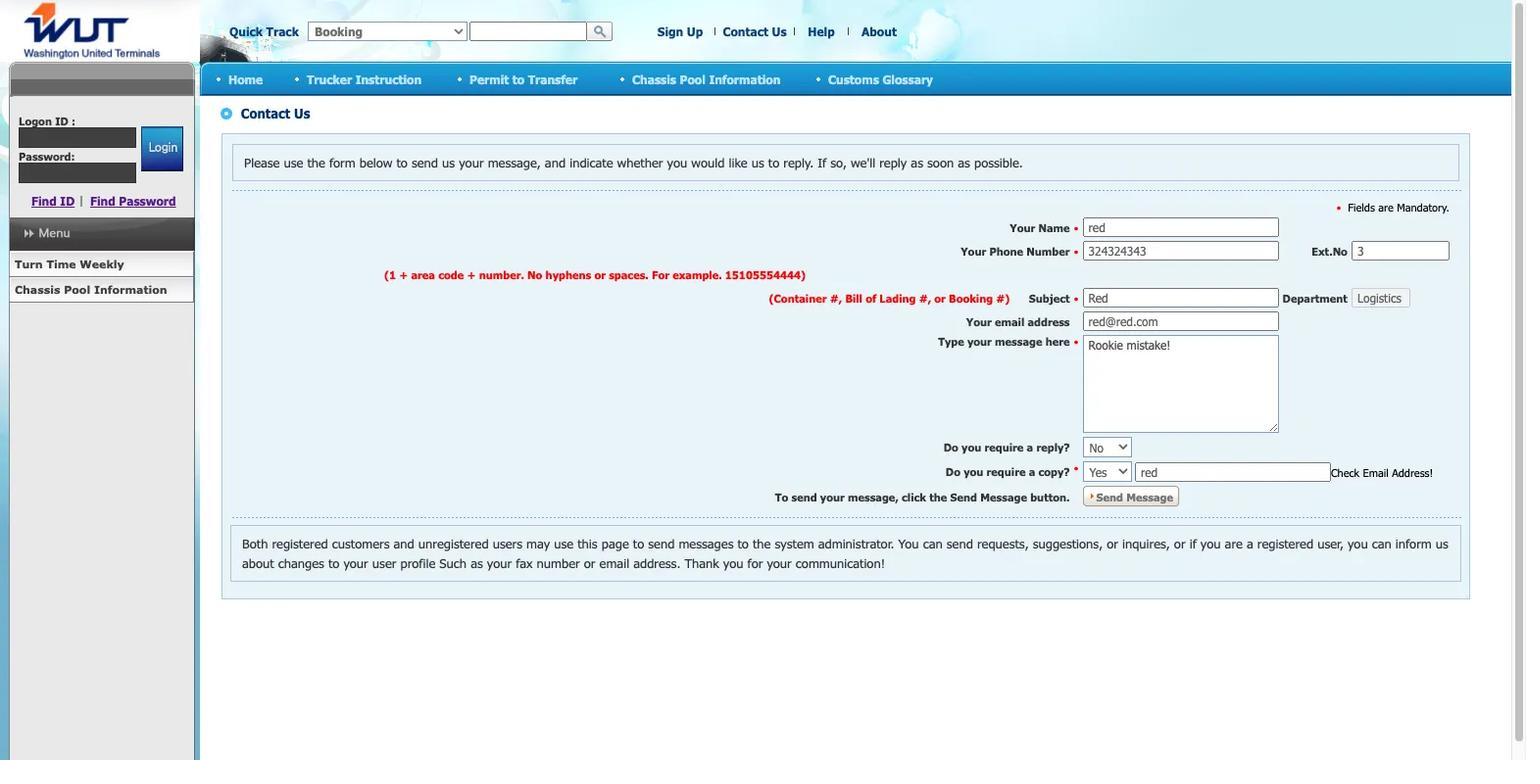 Task type: describe. For each thing, give the bounding box(es) containing it.
login image
[[141, 126, 183, 172]]

1 horizontal spatial chassis
[[632, 72, 676, 86]]

contact us
[[723, 25, 787, 38]]

find id link
[[31, 194, 75, 208]]

weekly
[[80, 258, 124, 271]]

id for find
[[60, 194, 75, 208]]

find password link
[[90, 194, 176, 208]]

password:
[[19, 150, 75, 163]]

0 horizontal spatial chassis pool information
[[15, 283, 167, 296]]

permit
[[470, 72, 509, 86]]

to
[[512, 72, 525, 86]]

track
[[266, 25, 299, 38]]

instruction
[[355, 72, 422, 86]]

turn
[[15, 258, 43, 271]]

up
[[687, 25, 703, 38]]

sign
[[658, 25, 683, 38]]

sign up link
[[658, 25, 703, 38]]

trucker instruction
[[307, 72, 422, 86]]

find for find id
[[31, 194, 57, 208]]

contact us link
[[723, 25, 787, 38]]

logon
[[19, 115, 52, 127]]

:
[[72, 115, 76, 127]]

time
[[46, 258, 76, 271]]

about link
[[862, 25, 897, 38]]

pool inside chassis pool information link
[[64, 283, 90, 296]]

turn time weekly
[[15, 258, 124, 271]]

customs glossary
[[828, 72, 933, 86]]



Task type: vqa. For each thing, say whether or not it's contained in the screenshot.
the right "Chassis"
yes



Task type: locate. For each thing, give the bounding box(es) containing it.
find down password:
[[31, 194, 57, 208]]

chassis
[[632, 72, 676, 86], [15, 283, 60, 296]]

trucker
[[307, 72, 352, 86]]

chassis down turn
[[15, 283, 60, 296]]

sign up
[[658, 25, 703, 38]]

id down password:
[[60, 194, 75, 208]]

1 horizontal spatial information
[[709, 72, 781, 86]]

find left password
[[90, 194, 115, 208]]

id left :
[[55, 115, 68, 127]]

id for logon
[[55, 115, 68, 127]]

1 find from the left
[[31, 194, 57, 208]]

information down weekly
[[94, 283, 167, 296]]

help
[[808, 25, 835, 38]]

1 horizontal spatial pool
[[680, 72, 706, 86]]

pool down up
[[680, 72, 706, 86]]

None text field
[[19, 127, 136, 148]]

1 vertical spatial pool
[[64, 283, 90, 296]]

1 vertical spatial id
[[60, 194, 75, 208]]

chassis down sign
[[632, 72, 676, 86]]

quick
[[229, 25, 263, 38]]

0 horizontal spatial pool
[[64, 283, 90, 296]]

about
[[862, 25, 897, 38]]

home
[[228, 72, 263, 86]]

find
[[31, 194, 57, 208], [90, 194, 115, 208]]

find password
[[90, 194, 176, 208]]

pool down turn time weekly
[[64, 283, 90, 296]]

id
[[55, 115, 68, 127], [60, 194, 75, 208]]

chassis pool information down turn time weekly link
[[15, 283, 167, 296]]

pool
[[680, 72, 706, 86], [64, 283, 90, 296]]

information
[[709, 72, 781, 86], [94, 283, 167, 296]]

0 vertical spatial chassis
[[632, 72, 676, 86]]

us
[[772, 25, 787, 38]]

1 horizontal spatial chassis pool information
[[632, 72, 781, 86]]

help link
[[808, 25, 835, 38]]

contact
[[723, 25, 768, 38]]

None text field
[[470, 22, 587, 41]]

find id
[[31, 194, 75, 208]]

find for find password
[[90, 194, 115, 208]]

0 vertical spatial id
[[55, 115, 68, 127]]

customs
[[828, 72, 879, 86]]

1 vertical spatial chassis
[[15, 283, 60, 296]]

0 vertical spatial information
[[709, 72, 781, 86]]

chassis pool information link
[[9, 277, 194, 303]]

0 vertical spatial pool
[[680, 72, 706, 86]]

chassis pool information down up
[[632, 72, 781, 86]]

chassis pool information
[[632, 72, 781, 86], [15, 283, 167, 296]]

logon id :
[[19, 115, 76, 127]]

2 find from the left
[[90, 194, 115, 208]]

password
[[119, 194, 176, 208]]

1 horizontal spatial find
[[90, 194, 115, 208]]

turn time weekly link
[[9, 252, 194, 277]]

transfer
[[528, 72, 578, 86]]

information down contact
[[709, 72, 781, 86]]

1 vertical spatial information
[[94, 283, 167, 296]]

0 horizontal spatial find
[[31, 194, 57, 208]]

1 vertical spatial chassis pool information
[[15, 283, 167, 296]]

glossary
[[883, 72, 933, 86]]

None password field
[[19, 163, 136, 183]]

0 horizontal spatial information
[[94, 283, 167, 296]]

0 horizontal spatial chassis
[[15, 283, 60, 296]]

permit to transfer
[[470, 72, 578, 86]]

0 vertical spatial chassis pool information
[[632, 72, 781, 86]]

quick track
[[229, 25, 299, 38]]



